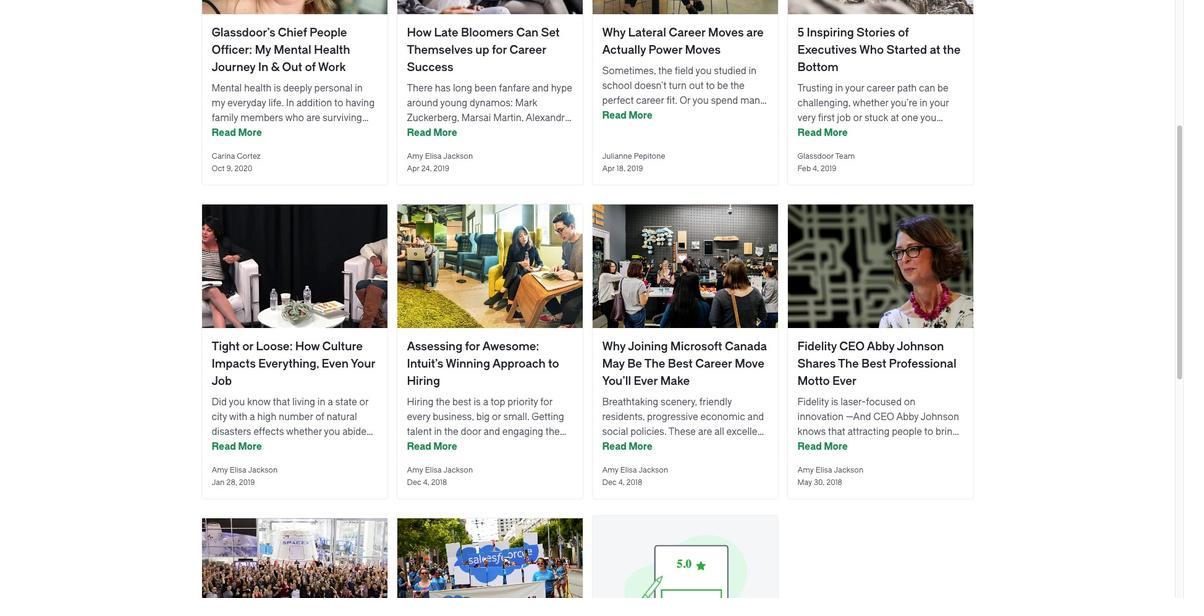 Task type: describe. For each thing, give the bounding box(es) containing it.
number
[[279, 412, 313, 423]]

you down out
[[693, 95, 709, 106]]

hiring inside "assessing for awesome: intuit's winning approach to hiring"
[[407, 375, 440, 388]]

tight
[[212, 340, 240, 354]]

be inside sometimes, the field you studied in school doesn't turn out to be the perfect career fit. or you spend many happy years in a...
[[718, 80, 729, 92]]

fidelity for fidelity ceo abby johnson shares the best professional motto ever
[[798, 340, 837, 354]]

jackson for how late bloomers can set themselves up for career success
[[444, 152, 473, 161]]

has
[[435, 83, 451, 94]]

best
[[453, 397, 472, 408]]

ceo inside fidelity ceo abby johnson shares the best professional motto ever
[[840, 340, 865, 354]]

in inside "breathtaking scenery, friendly residents, progressive economic and social policies. these are all excellent perks of living and working in canada. but now there's an..."
[[721, 442, 729, 453]]

johnson inside fidelity is laser-focused on innovation —and ceo abby johnson knows that attracting people to bring their diverse skills, experience, and perspectives to work in...
[[921, 412, 960, 423]]

tight or loose: how culture impacts everything, even your job
[[212, 340, 375, 388]]

ever inside fidelity ceo abby johnson shares the best professional motto ever
[[833, 375, 857, 388]]

there
[[515, 127, 538, 139]]

months....
[[873, 127, 916, 139]]

read for why joining microsoft canada may be the best career move you'll ever make
[[603, 442, 627, 453]]

you right did
[[229, 397, 245, 408]]

for down talent
[[407, 442, 420, 453]]

know
[[247, 397, 271, 408]]

started
[[887, 43, 928, 57]]

in down can
[[920, 98, 928, 109]]

breathtaking
[[603, 397, 659, 408]]

how late bloomers can set themselves up for career success
[[407, 26, 560, 74]]

actually
[[603, 43, 647, 57]]

professional
[[890, 357, 957, 371]]

job
[[212, 375, 232, 388]]

why for why lateral career moves are actually power moves
[[603, 26, 626, 40]]

1 horizontal spatial a
[[328, 397, 333, 408]]

years
[[631, 110, 655, 121]]

in inside 'glassdoor's chief people officer: my mental health journey in & out of work'
[[258, 61, 269, 74]]

read for why lateral career moves are actually power moves
[[603, 110, 627, 121]]

more for glassdoor's chief people officer: my mental health journey in & out of work
[[238, 127, 262, 139]]

you inside trusting in your career path can be challenging, whether you're in your very first job or stuck at one you haven't loved for months....
[[921, 113, 937, 124]]

everyday
[[228, 98, 266, 109]]

that inside fidelity is laser-focused on innovation —and ceo abby johnson knows that attracting people to bring their diverse skills, experience, and perspectives to work in...
[[829, 427, 846, 438]]

breathtaking scenery, friendly residents, progressive economic and social policies. these are all excellent perks of living and working in canada. but now there's an...
[[603, 397, 768, 468]]

oct
[[212, 165, 225, 173]]

read for 5 inspiring stories of executives who started at the bottom
[[798, 127, 822, 139]]

assessing for awesome: intuit's winning approach to hiring
[[407, 340, 559, 388]]

more for assessing for awesome: intuit's winning approach to hiring
[[434, 442, 458, 453]]

you'll
[[603, 375, 632, 388]]

is inside hiring the best is a top priority for every business, big or small. getting talent in the door and engaging them for the long...
[[474, 397, 481, 408]]

or inside did you know that living in a state or city with a high number of natural disasters effects whether you abide by social norms...
[[360, 397, 369, 408]]

amy for how late bloomers can set themselves up for career success
[[407, 152, 423, 161]]

a...
[[667, 110, 680, 121]]

are inside "breathtaking scenery, friendly residents, progressive economic and social policies. these are all excellent perks of living and working in canada. but now there's an..."
[[699, 427, 713, 438]]

who
[[285, 113, 304, 124]]

more for tight or loose: how culture impacts everything, even your job
[[238, 442, 262, 453]]

bring
[[936, 427, 959, 438]]

one
[[902, 113, 919, 124]]

the up long...
[[445, 427, 459, 438]]

4, for why joining microsoft canada may be the best career move you'll ever make
[[619, 479, 625, 487]]

may inside amy elisa jackson may 30, 2018
[[798, 479, 813, 487]]

economic
[[701, 412, 746, 423]]

surviving
[[323, 113, 362, 124]]

5 inspiring stories of executives who started at the bottom
[[798, 26, 961, 74]]

johnson inside fidelity ceo abby johnson shares the best professional motto ever
[[897, 340, 945, 354]]

having
[[346, 98, 375, 109]]

truly
[[457, 142, 476, 153]]

your
[[351, 357, 375, 371]]

every inside mental health is deeply personal in my everyday life. in addition to having family members who are surviving every day with their mental health...
[[212, 127, 235, 139]]

success
[[407, 61, 454, 74]]

elisa for why joining microsoft canada may be the best career move you'll ever make
[[621, 466, 637, 475]]

amy elisa jackson jan 28, 2019
[[212, 466, 278, 487]]

read more for assessing for awesome: intuit's winning approach to hiring
[[407, 442, 458, 453]]

skills,
[[854, 442, 878, 453]]

or inside trusting in your career path can be challenging, whether you're in your very first job or stuck at one you haven't loved for months....
[[854, 113, 863, 124]]

jackson for fidelity ceo abby johnson shares the best professional motto ever
[[834, 466, 864, 475]]

elisa for assessing for awesome: intuit's winning approach to hiring
[[425, 466, 442, 475]]

perfect
[[603, 95, 634, 106]]

amy for assessing for awesome: intuit's winning approach to hiring
[[407, 466, 423, 475]]

for up getting
[[541, 397, 553, 408]]

is inside mental health is deeply personal in my everyday life. in addition to having family members who are surviving every day with their mental health...
[[274, 83, 281, 94]]

addition
[[297, 98, 332, 109]]

in left 'a...'
[[657, 110, 665, 121]]

you're
[[891, 98, 918, 109]]

norms...
[[252, 442, 288, 453]]

to inside "assessing for awesome: intuit's winning approach to hiring"
[[549, 357, 559, 371]]

haven't
[[798, 127, 830, 139]]

the inside 5 inspiring stories of executives who started at the bottom
[[944, 43, 961, 57]]

and up an...
[[666, 442, 682, 453]]

very
[[798, 113, 816, 124]]

impacts
[[212, 357, 256, 371]]

ever inside 'why joining microsoft canada may be the best career move you'll ever make'
[[634, 375, 658, 388]]

why for why joining microsoft canada may be the best career move you'll ever make
[[603, 340, 626, 354]]

career inside trusting in your career path can be challenging, whether you're in your very first job or stuck at one you haven't loved for months....
[[867, 83, 896, 94]]

—and
[[846, 412, 872, 423]]

door
[[461, 427, 482, 438]]

awesome:
[[483, 340, 540, 354]]

read for how late bloomers can set themselves up for career success
[[407, 127, 432, 139]]

lateral
[[629, 26, 667, 40]]

you up out
[[696, 66, 712, 77]]

ocasio-
[[407, 127, 443, 139]]

jackson for tight or loose: how culture impacts everything, even your job
[[248, 466, 278, 475]]

long...
[[438, 442, 465, 453]]

move
[[735, 357, 765, 371]]

effects
[[254, 427, 284, 438]]

glassdoor's
[[212, 26, 276, 40]]

the down talent
[[422, 442, 436, 453]]

my
[[255, 43, 271, 57]]

living inside did you know that living in a state or city with a high number of natural disasters effects whether you abide by social norms...
[[293, 397, 315, 408]]

in inside did you know that living in a state or city with a high number of natural disasters effects whether you abide by social norms...
[[318, 397, 326, 408]]

28,
[[227, 479, 237, 487]]

read more for why joining microsoft canada may be the best career move you'll ever make
[[603, 442, 653, 453]]

hiring inside hiring the best is a top priority for every business, big or small. getting talent in the door and engaging them for the long...
[[407, 397, 434, 408]]

many
[[741, 95, 765, 106]]

cortez
[[237, 152, 261, 161]]

with inside did you know that living in a state or city with a high number of natural disasters effects whether you abide by social norms...
[[229, 412, 248, 423]]

up
[[476, 43, 490, 57]]

to left bring at the right bottom of page
[[925, 427, 934, 438]]

career inside sometimes, the field you studied in school doesn't turn out to be the perfect career fit. or you spend many happy years in a...
[[637, 95, 665, 106]]

in inside mental health is deeply personal in my everyday life. in addition to having family members who are surviving every day with their mental health...
[[355, 83, 363, 94]]

4, for assessing for awesome: intuit's winning approach to hiring
[[424, 479, 430, 487]]

2020
[[235, 165, 253, 173]]

social inside did you know that living in a state or city with a high number of natural disasters effects whether you abide by social norms...
[[224, 442, 250, 453]]

all
[[715, 427, 725, 438]]

best inside 'why joining microsoft canada may be the best career move you'll ever make'
[[668, 357, 693, 371]]

focused
[[867, 397, 902, 408]]

intuit's
[[407, 357, 444, 371]]

is inside fidelity is laser-focused on innovation —and ceo abby johnson knows that attracting people to bring their diverse skills, experience, and perspectives to work in...
[[832, 397, 839, 408]]

1 horizontal spatial your
[[930, 98, 950, 109]]

read more for tight or loose: how culture impacts everything, even your job
[[212, 442, 262, 453]]

life.
[[269, 98, 284, 109]]

career inside why lateral career moves are actually power moves
[[669, 26, 706, 40]]

motto
[[798, 375, 830, 388]]

microsoft
[[671, 340, 723, 354]]

late
[[434, 26, 459, 40]]

their inside fidelity is laser-focused on innovation —and ceo abby johnson knows that attracting people to bring their diverse skills, experience, and perspectives to work in...
[[798, 442, 818, 453]]

to down skills,
[[857, 456, 865, 468]]

with inside mental health is deeply personal in my everyday life. in addition to having family members who are surviving every day with their mental health...
[[255, 127, 273, 139]]

the down studied
[[731, 80, 745, 92]]

may inside 'why joining microsoft canada may be the best career move you'll ever make'
[[603, 357, 625, 371]]

jackson for assessing for awesome: intuit's winning approach to hiring
[[444, 466, 473, 475]]

challenging,
[[798, 98, 851, 109]]

spend
[[712, 95, 739, 106]]

diverse
[[820, 442, 852, 453]]

of inside 5 inspiring stories of executives who started at the bottom
[[899, 26, 910, 40]]

attracting
[[848, 427, 890, 438]]

carina cortez oct 9, 2020
[[212, 152, 261, 173]]

school
[[603, 80, 633, 92]]

everything,
[[259, 357, 319, 371]]

there
[[407, 83, 433, 94]]

are inside mental health is deeply personal in my everyday life. in addition to having family members who are surviving every day with their mental health...
[[307, 113, 321, 124]]

why lateral career moves are actually power moves
[[603, 26, 764, 57]]

read more for glassdoor's chief people officer: my mental health journey in & out of work
[[212, 127, 262, 139]]

hiring the best is a top priority for every business, big or small. getting talent in the door and engaging them for the long...
[[407, 397, 569, 453]]

can
[[517, 26, 539, 40]]

whether inside did you know that living in a state or city with a high number of natural disasters effects whether you abide by social norms...
[[286, 427, 322, 438]]

2018 for why joining microsoft canada may be the best career move you'll ever make
[[627, 479, 643, 487]]

the left field
[[659, 66, 673, 77]]

be inside trusting in your career path can be challenging, whether you're in your very first job or stuck at one you haven't loved for months....
[[938, 83, 949, 94]]

more for fidelity ceo abby johnson shares the best professional motto ever
[[825, 442, 848, 453]]

abby inside fidelity ceo abby johnson shares the best professional motto ever
[[867, 340, 895, 354]]

jan
[[212, 479, 225, 487]]

you down natural
[[324, 427, 340, 438]]

amy for why joining microsoft canada may be the best career move you'll ever make
[[603, 466, 619, 475]]

18,
[[617, 165, 626, 173]]

canada
[[725, 340, 768, 354]]

mental inside mental health is deeply personal in my everyday life. in addition to having family members who are surviving every day with their mental health...
[[212, 83, 242, 94]]

perspectives
[[798, 456, 854, 468]]

best inside fidelity ceo abby johnson shares the best professional motto ever
[[862, 357, 887, 371]]

natural
[[327, 412, 357, 423]]

hype
[[551, 83, 573, 94]]

fidelity is laser-focused on innovation —and ceo abby johnson knows that attracting people to bring their diverse skills, experience, and perspectives to work in...
[[798, 397, 960, 468]]

fit.
[[667, 95, 678, 106]]

mark
[[516, 98, 538, 109]]

experience,
[[880, 442, 931, 453]]

read for tight or loose: how culture impacts everything, even your job
[[212, 442, 236, 453]]

2019 inside amy elisa jackson jan 28, 2019
[[239, 479, 255, 487]]

city
[[212, 412, 227, 423]]

canada.
[[732, 442, 768, 453]]

2018 for assessing for awesome: intuit's winning approach to hiring
[[431, 479, 447, 487]]

read more for fidelity ceo abby johnson shares the best professional motto ever
[[798, 442, 848, 453]]



Task type: vqa. For each thing, say whether or not it's contained in the screenshot.
Amazon image
no



Task type: locate. For each thing, give the bounding box(es) containing it.
career down doesn't on the right
[[637, 95, 665, 106]]

1 horizontal spatial every
[[407, 412, 431, 423]]

loved
[[832, 127, 856, 139]]

first
[[819, 113, 835, 124]]

2 why from the top
[[603, 340, 626, 354]]

apr left "18,"
[[603, 165, 615, 173]]

perks
[[603, 442, 627, 453]]

more down perfect
[[629, 110, 653, 121]]

jackson down "norms..."
[[248, 466, 278, 475]]

1 vertical spatial that
[[829, 427, 846, 438]]

3 2018 from the left
[[827, 479, 843, 487]]

read for fidelity ceo abby johnson shares the best professional motto ever
[[798, 442, 822, 453]]

elisa for fidelity ceo abby johnson shares the best professional motto ever
[[816, 466, 833, 475]]

1 horizontal spatial how
[[407, 26, 432, 40]]

mental up my on the left
[[212, 83, 242, 94]]

impressive
[[478, 142, 526, 153]]

how up everything,
[[295, 340, 320, 354]]

at inside trusting in your career path can be challenging, whether you're in your very first job or stuck at one you haven't loved for months....
[[891, 113, 900, 124]]

career down the microsoft
[[696, 357, 733, 371]]

1 ever from the left
[[634, 375, 658, 388]]

mental down chief
[[274, 43, 311, 57]]

elisa inside amy elisa jackson apr 24, 2019
[[425, 152, 442, 161]]

1 horizontal spatial ceo
[[874, 412, 895, 423]]

how up themselves
[[407, 26, 432, 40]]

jackson inside amy elisa jackson may 30, 2018
[[834, 466, 864, 475]]

career inside how late bloomers can set themselves up for career success
[[510, 43, 547, 57]]

did you know that living in a state or city with a high number of natural disasters effects whether you abide by social norms...
[[212, 397, 369, 453]]

0 horizontal spatial dec
[[407, 479, 422, 487]]

career for how late bloomers can set themselves up for career success
[[510, 43, 547, 57]]

living inside "breathtaking scenery, friendly residents, progressive economic and social policies. these are all excellent perks of living and working in canada. but now there's an..."
[[640, 442, 663, 453]]

1 vertical spatial every
[[407, 412, 431, 423]]

in left "&"
[[258, 61, 269, 74]]

who
[[860, 43, 885, 57]]

in right talent
[[434, 427, 442, 438]]

1 vertical spatial moves
[[686, 43, 721, 57]]

elisa right but
[[621, 466, 637, 475]]

elisa up 28,
[[230, 466, 247, 475]]

to inside mental health is deeply personal in my everyday life. in addition to having family members who are surviving every day with their mental health...
[[335, 98, 344, 109]]

set
[[541, 26, 560, 40]]

amy elisa jackson dec 4, 2018 for assessing for awesome: intuit's winning approach to hiring
[[407, 466, 473, 487]]

more for 5 inspiring stories of executives who started at the bottom
[[825, 127, 848, 139]]

there's
[[641, 456, 670, 468]]

their inside mental health is deeply personal in my everyday life. in addition to having family members who are surviving every day with their mental health...
[[276, 127, 295, 139]]

1 horizontal spatial may
[[798, 479, 813, 487]]

or right job
[[854, 113, 863, 124]]

chief
[[278, 26, 307, 40]]

1 vertical spatial hiring
[[407, 397, 434, 408]]

ceo down focused
[[874, 412, 895, 423]]

of up started
[[899, 26, 910, 40]]

trusting in your career path can be challenging, whether you're in your very first job or stuck at one you haven't loved for months....
[[798, 83, 950, 139]]

of up now
[[629, 442, 638, 453]]

0 vertical spatial their
[[276, 127, 295, 139]]

of inside 'glassdoor's chief people officer: my mental health journey in & out of work'
[[305, 61, 316, 74]]

2 vertical spatial are
[[699, 427, 713, 438]]

0 horizontal spatial a
[[250, 412, 255, 423]]

apr
[[407, 165, 420, 173], [603, 165, 615, 173]]

0 horizontal spatial at
[[891, 113, 900, 124]]

high
[[257, 412, 277, 423]]

their down knows at the bottom right of page
[[798, 442, 818, 453]]

and down bring at the right bottom of page
[[933, 442, 950, 453]]

pepitone
[[634, 152, 666, 161]]

social inside "breathtaking scenery, friendly residents, progressive economic and social policies. these are all excellent perks of living and working in canada. but now there's an..."
[[603, 427, 629, 438]]

mental inside 'glassdoor's chief people officer: my mental health journey in & out of work'
[[274, 43, 311, 57]]

to...
[[528, 142, 544, 153]]

2 horizontal spatial 2018
[[827, 479, 843, 487]]

team
[[836, 152, 856, 161]]

more for why joining microsoft canada may be the best career move you'll ever make
[[629, 442, 653, 453]]

2 hiring from the top
[[407, 397, 434, 408]]

read down very
[[798, 127, 822, 139]]

day
[[238, 127, 253, 139]]

0 vertical spatial hiring
[[407, 375, 440, 388]]

read more down talent
[[407, 442, 458, 453]]

amy inside amy elisa jackson jan 28, 2019
[[212, 466, 228, 475]]

elisa for how late bloomers can set themselves up for career success
[[425, 152, 442, 161]]

ever down be
[[634, 375, 658, 388]]

for right up
[[492, 43, 507, 57]]

why inside 'why joining microsoft canada may be the best career move you'll ever make'
[[603, 340, 626, 354]]

loose:
[[256, 340, 293, 354]]

ceo inside fidelity is laser-focused on innovation —and ceo abby johnson knows that attracting people to bring their diverse skills, experience, and perspectives to work in...
[[874, 412, 895, 423]]

at inside 5 inspiring stories of executives who started at the bottom
[[930, 43, 941, 57]]

read more down disasters
[[212, 442, 262, 453]]

in
[[749, 66, 757, 77], [355, 83, 363, 94], [836, 83, 844, 94], [920, 98, 928, 109], [657, 110, 665, 121], [318, 397, 326, 408], [434, 427, 442, 438], [721, 442, 729, 453]]

1 vertical spatial your
[[930, 98, 950, 109]]

feb
[[798, 165, 811, 173]]

1 vertical spatial career
[[510, 43, 547, 57]]

read more down first
[[798, 127, 848, 139]]

0 horizontal spatial abby
[[867, 340, 895, 354]]

0 horizontal spatial whether
[[286, 427, 322, 438]]

more down the zuckerberg,
[[434, 127, 458, 139]]

social up perks
[[603, 427, 629, 438]]

how inside tight or loose: how culture impacts everything, even your job
[[295, 340, 320, 354]]

2 horizontal spatial 4,
[[813, 165, 819, 173]]

a inside hiring the best is a top priority for every business, big or small. getting talent in the door and engaging them for the long...
[[483, 397, 489, 408]]

read more down the zuckerberg,
[[407, 127, 458, 139]]

whether down 'number'
[[286, 427, 322, 438]]

2 horizontal spatial a
[[483, 397, 489, 408]]

1 vertical spatial fidelity
[[798, 397, 829, 408]]

or inside tight or loose: how culture impacts everything, even your job
[[243, 340, 254, 354]]

career for why joining microsoft canada may be the best career move you'll ever make
[[696, 357, 733, 371]]

is down alexandria
[[540, 127, 548, 139]]

0 vertical spatial abby
[[867, 340, 895, 354]]

elisa down long...
[[425, 466, 442, 475]]

themselves
[[407, 43, 473, 57]]

2 vertical spatial career
[[696, 357, 733, 371]]

0 vertical spatial mental
[[274, 43, 311, 57]]

2019
[[434, 165, 450, 173], [628, 165, 644, 173], [821, 165, 837, 173], [239, 479, 255, 487]]

career up power
[[669, 26, 706, 40]]

0 horizontal spatial your
[[846, 83, 865, 94]]

for down stuck at the right top of page
[[858, 127, 870, 139]]

for inside "assessing for awesome: intuit's winning approach to hiring"
[[465, 340, 480, 354]]

hiring
[[407, 375, 440, 388], [407, 397, 434, 408]]

there has long been fanfare and hype around young dynamos: mark zuckerberg, marsai martin, alexandria ocasio-cortez. after all, there is something truly impressive to...
[[407, 83, 573, 153]]

1 vertical spatial their
[[798, 442, 818, 453]]

read for assessing for awesome: intuit's winning approach to hiring
[[407, 442, 432, 453]]

jackson for why joining microsoft canada may be the best career move you'll ever make
[[639, 466, 669, 475]]

read down disasters
[[212, 442, 236, 453]]

after
[[477, 127, 499, 139]]

jackson down diverse
[[834, 466, 864, 475]]

getting
[[532, 412, 565, 423]]

why up actually
[[603, 26, 626, 40]]

residents,
[[603, 412, 645, 423]]

more for why lateral career moves are actually power moves
[[629, 110, 653, 121]]

every inside hiring the best is a top priority for every business, big or small. getting talent in the door and engaging them for the long...
[[407, 412, 431, 423]]

family
[[212, 113, 238, 124]]

in inside hiring the best is a top priority for every business, big or small. getting talent in the door and engaging them for the long...
[[434, 427, 442, 438]]

innovation
[[798, 412, 844, 423]]

more
[[629, 110, 653, 121], [238, 127, 262, 139], [434, 127, 458, 139], [825, 127, 848, 139], [238, 442, 262, 453], [434, 442, 458, 453], [629, 442, 653, 453], [825, 442, 848, 453]]

0 vertical spatial your
[[846, 83, 865, 94]]

is inside there has long been fanfare and hype around young dynamos: mark zuckerberg, marsai martin, alexandria ocasio-cortez. after all, there is something truly impressive to...
[[540, 127, 548, 139]]

every up talent
[[407, 412, 431, 423]]

jackson down cortez.
[[444, 152, 473, 161]]

0 vertical spatial johnson
[[897, 340, 945, 354]]

in up the having
[[355, 83, 363, 94]]

and down big
[[484, 427, 500, 438]]

0 horizontal spatial every
[[212, 127, 235, 139]]

at up months....
[[891, 113, 900, 124]]

read down perfect
[[603, 110, 627, 121]]

amy inside amy elisa jackson may 30, 2018
[[798, 466, 814, 475]]

social
[[603, 427, 629, 438], [224, 442, 250, 453]]

1 horizontal spatial in
[[286, 98, 294, 109]]

read
[[603, 110, 627, 121], [212, 127, 236, 139], [407, 127, 432, 139], [798, 127, 822, 139], [212, 442, 236, 453], [407, 442, 432, 453], [603, 442, 627, 453], [798, 442, 822, 453]]

read more down family
[[212, 127, 262, 139]]

1 hiring from the top
[[407, 375, 440, 388]]

jackson inside amy elisa jackson jan 28, 2019
[[248, 466, 278, 475]]

read more for how late bloomers can set themselves up for career success
[[407, 127, 458, 139]]

5
[[798, 26, 805, 40]]

in up challenging,
[[836, 83, 844, 94]]

4, inside glassdoor team feb 4, 2019
[[813, 165, 819, 173]]

and up the mark
[[533, 83, 549, 94]]

fidelity for fidelity is laser-focused on innovation —and ceo abby johnson knows that attracting people to bring their diverse skills, experience, and perspectives to work in...
[[798, 397, 829, 408]]

1 vertical spatial why
[[603, 340, 626, 354]]

friendly
[[700, 397, 732, 408]]

read more for 5 inspiring stories of executives who started at the bottom
[[798, 127, 848, 139]]

1 vertical spatial may
[[798, 479, 813, 487]]

moves up studied
[[709, 26, 744, 40]]

1 horizontal spatial 4,
[[619, 479, 625, 487]]

path
[[898, 83, 917, 94]]

0 horizontal spatial best
[[668, 357, 693, 371]]

1 horizontal spatial be
[[938, 83, 949, 94]]

fidelity ceo abby johnson shares the best professional motto ever
[[798, 340, 957, 388]]

0 horizontal spatial ceo
[[840, 340, 865, 354]]

0 vertical spatial whether
[[853, 98, 889, 109]]

2018 down long...
[[431, 479, 447, 487]]

2 the from the left
[[839, 357, 860, 371]]

2 fidelity from the top
[[798, 397, 829, 408]]

health
[[244, 83, 272, 94]]

something
[[407, 142, 455, 153]]

the right started
[[944, 43, 961, 57]]

2 2018 from the left
[[627, 479, 643, 487]]

1 horizontal spatial with
[[255, 127, 273, 139]]

0 vertical spatial ceo
[[840, 340, 865, 354]]

0 horizontal spatial may
[[603, 357, 625, 371]]

for
[[492, 43, 507, 57], [858, 127, 870, 139], [465, 340, 480, 354], [541, 397, 553, 408], [407, 442, 420, 453]]

doesn't
[[635, 80, 667, 92]]

read for glassdoor's chief people officer: my mental health journey in & out of work
[[212, 127, 236, 139]]

living down policies.
[[640, 442, 663, 453]]

read more up perspectives
[[798, 442, 848, 453]]

your up job
[[846, 83, 865, 94]]

the right shares on the bottom right of page
[[839, 357, 860, 371]]

the inside fidelity ceo abby johnson shares the best professional motto ever
[[839, 357, 860, 371]]

apr inside "julianne pepitone apr 18, 2019"
[[603, 165, 615, 173]]

1 horizontal spatial ever
[[833, 375, 857, 388]]

2018 down now
[[627, 479, 643, 487]]

be
[[628, 357, 643, 371]]

24,
[[422, 165, 432, 173]]

for up 'winning' at the bottom left of the page
[[465, 340, 480, 354]]

whether inside trusting in your career path can be challenging, whether you're in your very first job or stuck at one you haven't loved for months....
[[853, 98, 889, 109]]

best up make
[[668, 357, 693, 371]]

of inside did you know that living in a state or city with a high number of natural disasters effects whether you abide by social norms...
[[316, 412, 325, 423]]

1 2018 from the left
[[431, 479, 447, 487]]

for inside how late bloomers can set themselves up for career success
[[492, 43, 507, 57]]

abby
[[867, 340, 895, 354], [897, 412, 919, 423]]

jackson inside amy elisa jackson apr 24, 2019
[[444, 152, 473, 161]]

2018 right 30,
[[827, 479, 843, 487]]

0 horizontal spatial mental
[[212, 83, 242, 94]]

0 horizontal spatial ever
[[634, 375, 658, 388]]

1 horizontal spatial their
[[798, 442, 818, 453]]

1 vertical spatial in
[[286, 98, 294, 109]]

career inside 'why joining microsoft canada may be the best career move you'll ever make'
[[696, 357, 733, 371]]

in left state
[[318, 397, 326, 408]]

1 vertical spatial ceo
[[874, 412, 895, 423]]

elisa inside amy elisa jackson jan 28, 2019
[[230, 466, 247, 475]]

why left joining
[[603, 340, 626, 354]]

0 vertical spatial social
[[603, 427, 629, 438]]

0 horizontal spatial their
[[276, 127, 295, 139]]

0 vertical spatial in
[[258, 61, 269, 74]]

is right best
[[474, 397, 481, 408]]

apr left "24,"
[[407, 165, 420, 173]]

2019 right "18,"
[[628, 165, 644, 173]]

1 horizontal spatial that
[[829, 427, 846, 438]]

0 vertical spatial at
[[930, 43, 941, 57]]

elisa
[[425, 152, 442, 161], [230, 466, 247, 475], [425, 466, 442, 475], [621, 466, 637, 475], [816, 466, 833, 475]]

and inside hiring the best is a top priority for every business, big or small. getting talent in the door and engaging them for the long...
[[484, 427, 500, 438]]

2 apr from the left
[[603, 165, 615, 173]]

excellent
[[727, 427, 767, 438]]

approach
[[493, 357, 546, 371]]

read more for why lateral career moves are actually power moves
[[603, 110, 653, 121]]

1 horizontal spatial dec
[[603, 479, 617, 487]]

a left high
[[250, 412, 255, 423]]

2018 inside amy elisa jackson may 30, 2018
[[827, 479, 843, 487]]

amy for fidelity ceo abby johnson shares the best professional motto ever
[[798, 466, 814, 475]]

mental health is deeply personal in my everyday life. in addition to having family members who are surviving every day with their mental health...
[[212, 83, 375, 139]]

read down family
[[212, 127, 236, 139]]

0 horizontal spatial living
[[293, 397, 315, 408]]

fidelity inside fidelity is laser-focused on innovation —and ceo abby johnson knows that attracting people to bring their diverse skills, experience, and perspectives to work in...
[[798, 397, 829, 408]]

living
[[293, 397, 315, 408], [640, 442, 663, 453]]

more down job
[[825, 127, 848, 139]]

0 vertical spatial are
[[747, 26, 764, 40]]

fidelity
[[798, 340, 837, 354], [798, 397, 829, 408]]

in right life.
[[286, 98, 294, 109]]

apr inside amy elisa jackson apr 24, 2019
[[407, 165, 420, 173]]

1 vertical spatial at
[[891, 113, 900, 124]]

job
[[838, 113, 851, 124]]

2019 inside glassdoor team feb 4, 2019
[[821, 165, 837, 173]]

1 horizontal spatial social
[[603, 427, 629, 438]]

0 horizontal spatial how
[[295, 340, 320, 354]]

1 fidelity from the top
[[798, 340, 837, 354]]

whether
[[853, 98, 889, 109], [286, 427, 322, 438]]

dec for assessing for awesome: intuit's winning approach to hiring
[[407, 479, 422, 487]]

state
[[336, 397, 357, 408]]

living up 'number'
[[293, 397, 315, 408]]

jackson down long...
[[444, 466, 473, 475]]

glassdoor team feb 4, 2019
[[798, 152, 856, 173]]

to inside sometimes, the field you studied in school doesn't turn out to be the perfect career fit. or you spend many happy years in a...
[[706, 80, 715, 92]]

or right tight on the bottom
[[243, 340, 254, 354]]

and up excellent on the right bottom
[[748, 412, 765, 423]]

at right started
[[930, 43, 941, 57]]

trusting
[[798, 83, 834, 94]]

0 vertical spatial with
[[255, 127, 273, 139]]

1 amy elisa jackson dec 4, 2018 from the left
[[407, 466, 473, 487]]

1 horizontal spatial 2018
[[627, 479, 643, 487]]

dynamos:
[[470, 98, 513, 109]]

amy for tight or loose: how culture impacts everything, even your job
[[212, 466, 228, 475]]

&
[[271, 61, 280, 74]]

and inside fidelity is laser-focused on innovation —and ceo abby johnson knows that attracting people to bring their diverse skills, experience, and perspectives to work in...
[[933, 442, 950, 453]]

health...
[[331, 127, 365, 139]]

social down disasters
[[224, 442, 250, 453]]

1 apr from the left
[[407, 165, 420, 173]]

your down can
[[930, 98, 950, 109]]

you right one
[[921, 113, 937, 124]]

0 horizontal spatial be
[[718, 80, 729, 92]]

0 horizontal spatial social
[[224, 442, 250, 453]]

1 vertical spatial career
[[637, 95, 665, 106]]

ceo
[[840, 340, 865, 354], [874, 412, 895, 423]]

1 horizontal spatial best
[[862, 357, 887, 371]]

1 horizontal spatial the
[[839, 357, 860, 371]]

0 horizontal spatial that
[[273, 397, 290, 408]]

these
[[669, 427, 696, 438]]

working
[[684, 442, 719, 453]]

more down policies.
[[629, 442, 653, 453]]

work
[[868, 456, 889, 468]]

of left natural
[[316, 412, 325, 423]]

2 horizontal spatial are
[[747, 26, 764, 40]]

1 vertical spatial with
[[229, 412, 248, 423]]

julianne pepitone apr 18, 2019
[[603, 152, 666, 173]]

1 vertical spatial johnson
[[921, 412, 960, 423]]

1 dec from the left
[[407, 479, 422, 487]]

1 best from the left
[[668, 357, 693, 371]]

in...
[[891, 456, 907, 468]]

career
[[867, 83, 896, 94], [637, 95, 665, 106]]

that
[[273, 397, 290, 408], [829, 427, 846, 438]]

jackson
[[444, 152, 473, 161], [248, 466, 278, 475], [444, 466, 473, 475], [639, 466, 669, 475], [834, 466, 864, 475]]

of inside "breathtaking scenery, friendly residents, progressive economic and social policies. these are all excellent perks of living and working in canada. but now there's an..."
[[629, 442, 638, 453]]

journey
[[212, 61, 256, 74]]

are left 5
[[747, 26, 764, 40]]

you
[[696, 66, 712, 77], [693, 95, 709, 106], [921, 113, 937, 124], [229, 397, 245, 408], [324, 427, 340, 438]]

1 horizontal spatial at
[[930, 43, 941, 57]]

for inside trusting in your career path can be challenging, whether you're in your very first job or stuck at one you haven't loved for months....
[[858, 127, 870, 139]]

0 horizontal spatial with
[[229, 412, 248, 423]]

personal
[[315, 83, 353, 94]]

best up focused
[[862, 357, 887, 371]]

people
[[893, 427, 923, 438]]

to right approach
[[549, 357, 559, 371]]

1 vertical spatial whether
[[286, 427, 322, 438]]

business,
[[433, 412, 474, 423]]

1 the from the left
[[645, 357, 666, 371]]

0 horizontal spatial are
[[307, 113, 321, 124]]

1 vertical spatial living
[[640, 442, 663, 453]]

2018 for fidelity ceo abby johnson shares the best professional motto ever
[[827, 479, 843, 487]]

4, right feb
[[813, 165, 819, 173]]

2019 inside "julianne pepitone apr 18, 2019"
[[628, 165, 644, 173]]

2 amy elisa jackson dec 4, 2018 from the left
[[603, 466, 669, 487]]

1 horizontal spatial apr
[[603, 165, 615, 173]]

1 vertical spatial how
[[295, 340, 320, 354]]

big
[[477, 412, 490, 423]]

policies.
[[631, 427, 667, 438]]

the inside 'why joining microsoft canada may be the best career move you'll ever make'
[[645, 357, 666, 371]]

0 horizontal spatial the
[[645, 357, 666, 371]]

are inside why lateral career moves are actually power moves
[[747, 26, 764, 40]]

or inside hiring the best is a top priority for every business, big or small. getting talent in the door and engaging them for the long...
[[492, 412, 501, 423]]

1 horizontal spatial living
[[640, 442, 663, 453]]

0 horizontal spatial career
[[637, 95, 665, 106]]

how
[[407, 26, 432, 40], [295, 340, 320, 354]]

be up spend
[[718, 80, 729, 92]]

0 horizontal spatial in
[[258, 61, 269, 74]]

may left 30,
[[798, 479, 813, 487]]

1 horizontal spatial career
[[867, 83, 896, 94]]

dec for why joining microsoft canada may be the best career move you'll ever make
[[603, 479, 617, 487]]

is up life.
[[274, 83, 281, 94]]

stories
[[857, 26, 896, 40]]

of right out
[[305, 61, 316, 74]]

2 best from the left
[[862, 357, 887, 371]]

0 horizontal spatial 2018
[[431, 479, 447, 487]]

2 dec from the left
[[603, 479, 617, 487]]

1 vertical spatial abby
[[897, 412, 919, 423]]

executives
[[798, 43, 857, 57]]

more for how late bloomers can set themselves up for career success
[[434, 127, 458, 139]]

1 why from the top
[[603, 26, 626, 40]]

the up 'business,'
[[436, 397, 450, 408]]

1 vertical spatial are
[[307, 113, 321, 124]]

mental
[[274, 43, 311, 57], [212, 83, 242, 94]]

why inside why lateral career moves are actually power moves
[[603, 26, 626, 40]]

abide
[[343, 427, 367, 438]]

0 vertical spatial may
[[603, 357, 625, 371]]

dec
[[407, 479, 422, 487], [603, 479, 617, 487]]

0 vertical spatial moves
[[709, 26, 744, 40]]

amy inside amy elisa jackson apr 24, 2019
[[407, 152, 423, 161]]

1 horizontal spatial whether
[[853, 98, 889, 109]]

0 vertical spatial why
[[603, 26, 626, 40]]

and inside there has long been fanfare and hype around young dynamos: mark zuckerberg, marsai martin, alexandria ocasio-cortez. after all, there is something truly impressive to...
[[533, 83, 549, 94]]

that inside did you know that living in a state or city with a high number of natural disasters effects whether you abide by social norms...
[[273, 397, 290, 408]]

0 horizontal spatial 4,
[[424, 479, 430, 487]]

0 horizontal spatial apr
[[407, 165, 420, 173]]

elisa for tight or loose: how culture impacts everything, even your job
[[230, 466, 247, 475]]

on
[[905, 397, 916, 408]]

amy down talent
[[407, 466, 423, 475]]

progressive
[[648, 412, 699, 423]]

did
[[212, 397, 227, 408]]

johnson up bring at the right bottom of page
[[921, 412, 960, 423]]

0 vertical spatial fidelity
[[798, 340, 837, 354]]

in inside mental health is deeply personal in my everyday life. in addition to having family members who are surviving every day with their mental health...
[[286, 98, 294, 109]]

2019 inside amy elisa jackson apr 24, 2019
[[434, 165, 450, 173]]

0 vertical spatial career
[[669, 26, 706, 40]]

their down who
[[276, 127, 295, 139]]

amy up "24,"
[[407, 152, 423, 161]]

0 horizontal spatial amy elisa jackson dec 4, 2018
[[407, 466, 473, 487]]

0 vertical spatial living
[[293, 397, 315, 408]]

0 vertical spatial career
[[867, 83, 896, 94]]

fidelity up innovation
[[798, 397, 829, 408]]

abby inside fidelity is laser-focused on innovation —and ceo abby johnson knows that attracting people to bring their diverse skills, experience, and perspectives to work in...
[[897, 412, 919, 423]]

1 horizontal spatial amy elisa jackson dec 4, 2018
[[603, 466, 669, 487]]

elisa inside amy elisa jackson may 30, 2018
[[816, 466, 833, 475]]

fidelity inside fidelity ceo abby johnson shares the best professional motto ever
[[798, 340, 837, 354]]

2 ever from the left
[[833, 375, 857, 388]]

in right studied
[[749, 66, 757, 77]]

amy elisa jackson dec 4, 2018 for why joining microsoft canada may be the best career move you'll ever make
[[603, 466, 669, 487]]

how inside how late bloomers can set themselves up for career success
[[407, 26, 432, 40]]

0 vertical spatial how
[[407, 26, 432, 40]]

read up something
[[407, 127, 432, 139]]

1 vertical spatial social
[[224, 442, 250, 453]]



